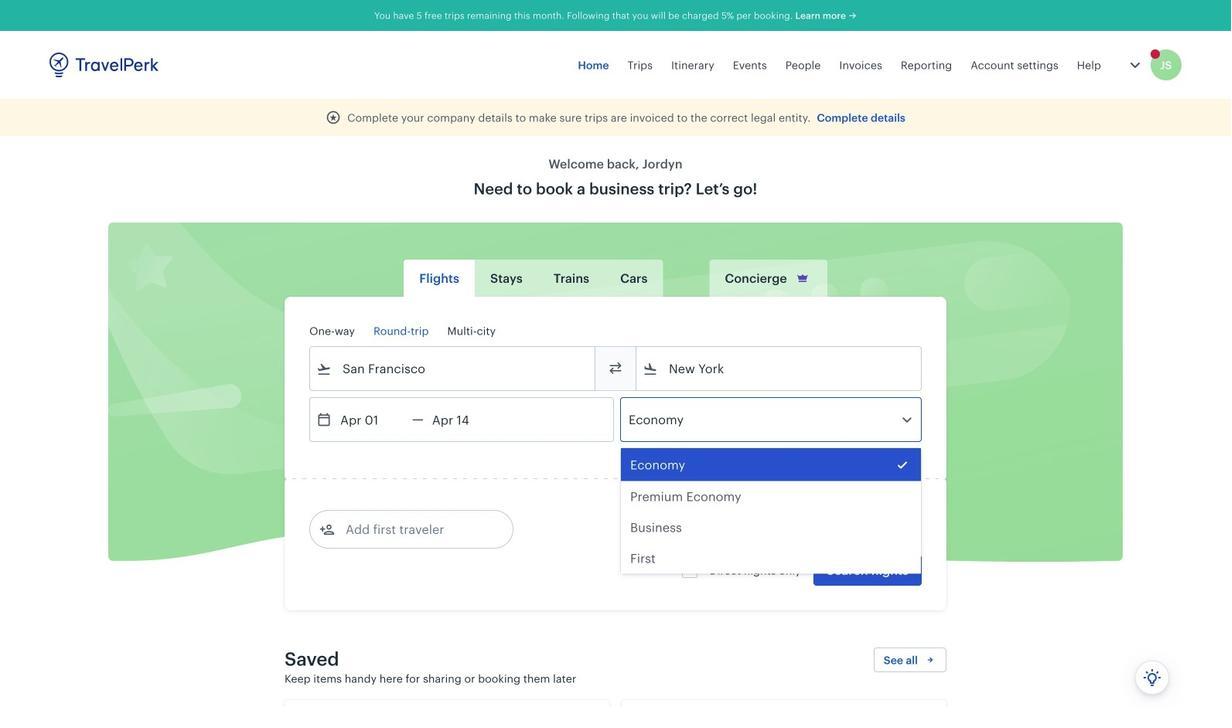 Task type: vqa. For each thing, say whether or not it's contained in the screenshot.
To 'search field'
yes



Task type: locate. For each thing, give the bounding box(es) containing it.
Depart text field
[[332, 398, 412, 442]]



Task type: describe. For each thing, give the bounding box(es) containing it.
Return text field
[[424, 398, 504, 442]]

Add first traveler search field
[[335, 518, 496, 542]]

To search field
[[658, 357, 901, 381]]

From search field
[[332, 357, 575, 381]]



